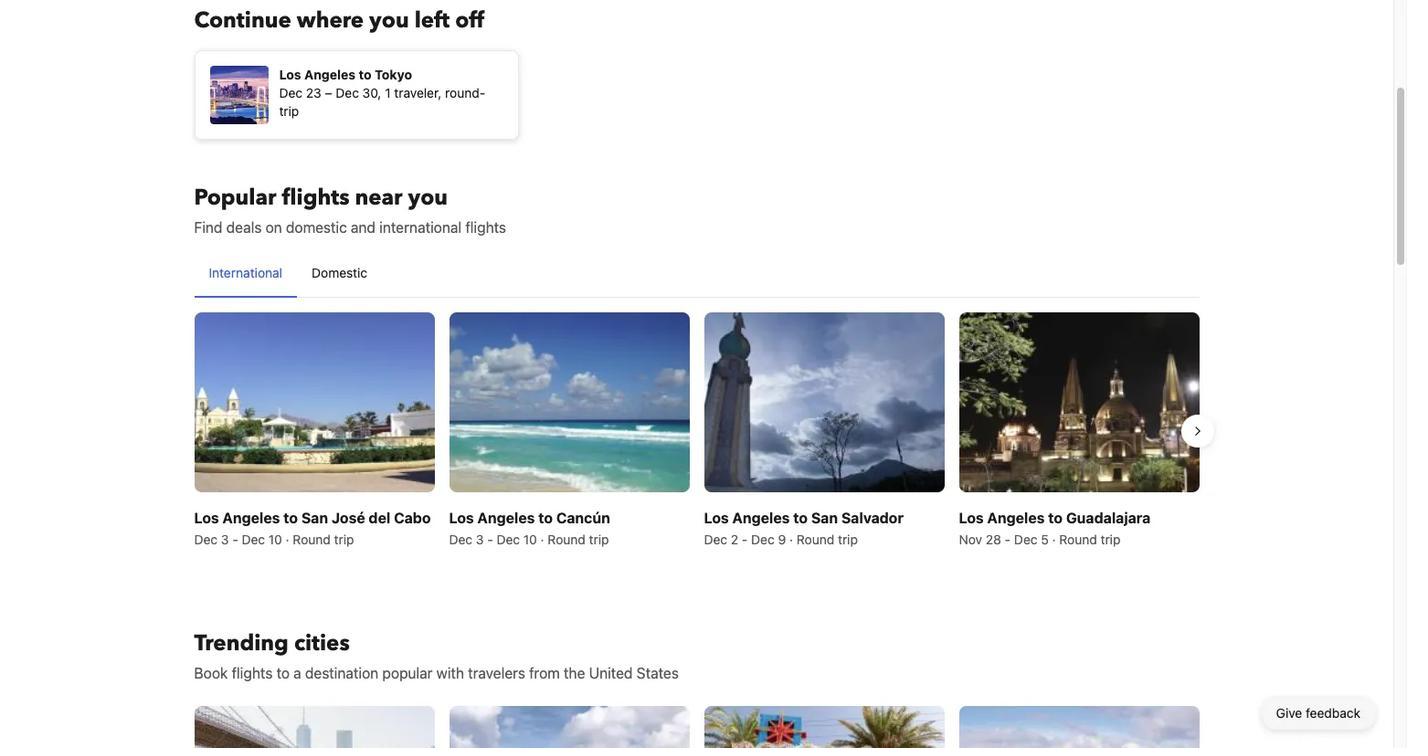 Task type: locate. For each thing, give the bounding box(es) containing it.
san inside los angeles to san salvador dec 2 - dec 9 · round trip
[[812, 510, 838, 527]]

and
[[351, 219, 376, 236]]

flights up domestic
[[282, 183, 350, 213]]

- inside los angeles to guadalajara nov 28 - dec 5 · round trip
[[1005, 532, 1011, 548]]

to for 3
[[539, 510, 553, 527]]

san inside los angeles to san josé del cabo dec 3 - dec 10 · round trip
[[302, 510, 328, 527]]

1 horizontal spatial san
[[812, 510, 838, 527]]

los inside los angeles to guadalajara nov 28 - dec 5 · round trip
[[959, 510, 984, 527]]

1 vertical spatial you
[[408, 183, 448, 213]]

10
[[269, 532, 282, 548], [524, 532, 537, 548]]

angeles inside the los angeles to cancún dec 3 - dec 10 · round trip
[[478, 510, 535, 527]]

international
[[209, 265, 283, 281]]

to left the salvador
[[794, 510, 808, 527]]

to left the josé
[[284, 510, 298, 527]]

to inside los angeles to san salvador dec 2 - dec 9 · round trip
[[794, 510, 808, 527]]

popular
[[194, 183, 277, 213]]

los
[[279, 67, 301, 82], [194, 510, 219, 527], [449, 510, 474, 527], [704, 510, 729, 527], [959, 510, 984, 527]]

trending
[[194, 629, 289, 659]]

flights down trending
[[232, 666, 273, 682]]

1
[[385, 85, 391, 101]]

–
[[325, 85, 332, 101]]

4 round from the left
[[1060, 532, 1098, 548]]

los inside los angeles to san salvador dec 2 - dec 9 · round trip
[[704, 510, 729, 527]]

1 10 from the left
[[269, 532, 282, 548]]

1 horizontal spatial 3
[[476, 532, 484, 548]]

· inside los angeles to san josé del cabo dec 3 - dec 10 · round trip
[[286, 532, 289, 548]]

domestic button
[[297, 250, 382, 297]]

los angeles to guadalajara image
[[959, 313, 1200, 493]]

2 round from the left
[[548, 532, 586, 548]]

flights right international
[[466, 219, 507, 236]]

- inside los angeles to san salvador dec 2 - dec 9 · round trip
[[742, 532, 748, 548]]

0 vertical spatial flights
[[282, 183, 350, 213]]

traveler,
[[394, 85, 442, 101]]

30,
[[363, 85, 382, 101]]

near
[[355, 183, 403, 213]]

cabo
[[394, 510, 431, 527]]

where
[[297, 5, 364, 36]]

·
[[286, 532, 289, 548], [541, 532, 545, 548], [790, 532, 794, 548], [1053, 532, 1056, 548]]

los for los angeles to san josé del cabo
[[194, 510, 219, 527]]

dec
[[279, 85, 303, 101], [336, 85, 359, 101], [194, 532, 218, 548], [242, 532, 265, 548], [449, 532, 473, 548], [497, 532, 520, 548], [704, 532, 728, 548], [752, 532, 775, 548], [1015, 532, 1038, 548]]

3 - from the left
[[742, 532, 748, 548]]

to up 30, on the top of page
[[359, 67, 372, 82]]

round
[[293, 532, 331, 548], [548, 532, 586, 548], [797, 532, 835, 548], [1060, 532, 1098, 548]]

san left the salvador
[[812, 510, 838, 527]]

angeles inside los angeles to san josé del cabo dec 3 - dec 10 · round trip
[[223, 510, 280, 527]]

1 · from the left
[[286, 532, 289, 548]]

cancún
[[557, 510, 611, 527]]

angeles for los angeles to san salvador
[[733, 510, 790, 527]]

you left left
[[369, 5, 409, 36]]

find
[[194, 219, 223, 236]]

-
[[232, 532, 238, 548], [488, 532, 493, 548], [742, 532, 748, 548], [1005, 532, 1011, 548]]

trending cities book flights to a destination popular with travelers from the united states
[[194, 629, 679, 682]]

1 vertical spatial flights
[[466, 219, 507, 236]]

trip
[[279, 103, 299, 119], [334, 532, 354, 548], [589, 532, 609, 548], [838, 532, 858, 548], [1101, 532, 1121, 548]]

josé
[[332, 510, 365, 527]]

trip inside los angeles to tokyo dec 23 – dec 30, 1 traveler, round- trip
[[279, 103, 299, 119]]

4 - from the left
[[1005, 532, 1011, 548]]

to inside los angeles to san josé del cabo dec 3 - dec 10 · round trip
[[284, 510, 298, 527]]

to left a
[[277, 666, 290, 682]]

san left the josé
[[302, 510, 328, 527]]

travelers
[[468, 666, 526, 682]]

to for del
[[284, 510, 298, 527]]

los angeles to san salvador dec 2 - dec 9 · round trip
[[704, 510, 904, 548]]

- inside los angeles to san josé del cabo dec 3 - dec 10 · round trip
[[232, 532, 238, 548]]

to for 28
[[1049, 510, 1063, 527]]

angeles inside los angeles to san salvador dec 2 - dec 9 · round trip
[[733, 510, 790, 527]]

23
[[306, 85, 322, 101]]

tab list
[[194, 250, 1200, 299]]

3
[[221, 532, 229, 548], [476, 532, 484, 548]]

los inside los angeles to tokyo dec 23 – dec 30, 1 traveler, round- trip
[[279, 67, 301, 82]]

round-
[[445, 85, 486, 101]]

a
[[294, 666, 301, 682]]

to inside los angeles to tokyo dec 23 – dec 30, 1 traveler, round- trip
[[359, 67, 372, 82]]

- inside the los angeles to cancún dec 3 - dec 10 · round trip
[[488, 532, 493, 548]]

0 horizontal spatial 3
[[221, 532, 229, 548]]

los inside los angeles to san josé del cabo dec 3 - dec 10 · round trip
[[194, 510, 219, 527]]

1 horizontal spatial 10
[[524, 532, 537, 548]]

2 · from the left
[[541, 532, 545, 548]]

angeles
[[305, 67, 356, 82], [223, 510, 280, 527], [478, 510, 535, 527], [733, 510, 790, 527], [988, 510, 1045, 527]]

you
[[369, 5, 409, 36], [408, 183, 448, 213]]

to
[[359, 67, 372, 82], [284, 510, 298, 527], [539, 510, 553, 527], [794, 510, 808, 527], [1049, 510, 1063, 527], [277, 666, 290, 682]]

1 3 from the left
[[221, 532, 229, 548]]

2 10 from the left
[[524, 532, 537, 548]]

popular
[[383, 666, 433, 682]]

to inside the los angeles to cancún dec 3 - dec 10 · round trip
[[539, 510, 553, 527]]

los for los angeles to guadalajara
[[959, 510, 984, 527]]

region
[[180, 305, 1215, 557]]

guadalajara
[[1067, 510, 1151, 527]]

angeles for los angeles to cancún
[[478, 510, 535, 527]]

flights
[[282, 183, 350, 213], [466, 219, 507, 236], [232, 666, 273, 682]]

2 san from the left
[[812, 510, 838, 527]]

1 san from the left
[[302, 510, 328, 527]]

angeles inside los angeles to tokyo dec 23 – dec 30, 1 traveler, round- trip
[[305, 67, 356, 82]]

2 3 from the left
[[476, 532, 484, 548]]

round inside los angeles to san salvador dec 2 - dec 9 · round trip
[[797, 532, 835, 548]]

off
[[455, 5, 485, 36]]

0 horizontal spatial 10
[[269, 532, 282, 548]]

to for dec
[[794, 510, 808, 527]]

4 · from the left
[[1053, 532, 1056, 548]]

angeles for los angeles to san josé del cabo
[[223, 510, 280, 527]]

3 inside los angeles to san josé del cabo dec 3 - dec 10 · round trip
[[221, 532, 229, 548]]

you up international
[[408, 183, 448, 213]]

to left cancún
[[539, 510, 553, 527]]

1 - from the left
[[232, 532, 238, 548]]

28
[[986, 532, 1002, 548]]

feedback
[[1306, 706, 1361, 721]]

2 - from the left
[[488, 532, 493, 548]]

region containing los angeles to san josé del cabo
[[180, 305, 1215, 557]]

0 horizontal spatial san
[[302, 510, 328, 527]]

to inside los angeles to guadalajara nov 28 - dec 5 · round trip
[[1049, 510, 1063, 527]]

to for 23
[[359, 67, 372, 82]]

international
[[380, 219, 462, 236]]

tokyo
[[375, 67, 412, 82]]

from
[[529, 666, 560, 682]]

0 horizontal spatial flights
[[232, 666, 273, 682]]

left
[[415, 5, 450, 36]]

2 vertical spatial flights
[[232, 666, 273, 682]]

2
[[731, 532, 739, 548]]

3 · from the left
[[790, 532, 794, 548]]

san
[[302, 510, 328, 527], [812, 510, 838, 527]]

3 round from the left
[[797, 532, 835, 548]]

flights inside the trending cities book flights to a destination popular with travelers from the united states
[[232, 666, 273, 682]]

los angeles to guadalajara nov 28 - dec 5 · round trip
[[959, 510, 1151, 548]]

los inside the los angeles to cancún dec 3 - dec 10 · round trip
[[449, 510, 474, 527]]

you inside popular flights near you find deals on domestic and international flights
[[408, 183, 448, 213]]

1 round from the left
[[293, 532, 331, 548]]

nov
[[959, 532, 983, 548]]

to up 5
[[1049, 510, 1063, 527]]

angeles inside los angeles to guadalajara nov 28 - dec 5 · round trip
[[988, 510, 1045, 527]]



Task type: vqa. For each thing, say whether or not it's contained in the screenshot.
flights to the middle
yes



Task type: describe. For each thing, give the bounding box(es) containing it.
san for salvador
[[812, 510, 838, 527]]

round inside los angeles to guadalajara nov 28 - dec 5 · round trip
[[1060, 532, 1098, 548]]

los for los angeles to cancún
[[449, 510, 474, 527]]

10 inside the los angeles to cancún dec 3 - dec 10 · round trip
[[524, 532, 537, 548]]

3 inside the los angeles to cancún dec 3 - dec 10 · round trip
[[476, 532, 484, 548]]

· inside los angeles to san salvador dec 2 - dec 9 · round trip
[[790, 532, 794, 548]]

to inside the trending cities book flights to a destination popular with travelers from the united states
[[277, 666, 290, 682]]

· inside the los angeles to cancún dec 3 - dec 10 · round trip
[[541, 532, 545, 548]]

continue where you left off
[[194, 5, 485, 36]]

give
[[1277, 706, 1303, 721]]

states
[[637, 666, 679, 682]]

0 vertical spatial you
[[369, 5, 409, 36]]

with
[[437, 666, 464, 682]]

tab list containing international
[[194, 250, 1200, 299]]

domestic
[[312, 265, 368, 281]]

trip inside los angeles to san josé del cabo dec 3 - dec 10 · round trip
[[334, 532, 354, 548]]

angeles for los angeles to tokyo
[[305, 67, 356, 82]]

1 horizontal spatial flights
[[282, 183, 350, 213]]

trip inside los angeles to san salvador dec 2 - dec 9 · round trip
[[838, 532, 858, 548]]

trip inside los angeles to guadalajara nov 28 - dec 5 · round trip
[[1101, 532, 1121, 548]]

los angeles to san josé del cabo image
[[194, 313, 435, 493]]

los angeles to cancún image
[[449, 313, 690, 493]]

los angeles to tokyo dec 23 – dec 30, 1 traveler, round- trip
[[279, 67, 486, 119]]

destination
[[305, 666, 379, 682]]

los angeles to san salvador image
[[704, 313, 945, 493]]

· inside los angeles to guadalajara nov 28 - dec 5 · round trip
[[1053, 532, 1056, 548]]

los for los angeles to san salvador
[[704, 510, 729, 527]]

united
[[589, 666, 633, 682]]

trip inside the los angeles to cancún dec 3 - dec 10 · round trip
[[589, 532, 609, 548]]

on
[[266, 219, 282, 236]]

san for josé
[[302, 510, 328, 527]]

angeles for los angeles to guadalajara
[[988, 510, 1045, 527]]

give feedback
[[1277, 706, 1361, 721]]

round inside los angeles to san josé del cabo dec 3 - dec 10 · round trip
[[293, 532, 331, 548]]

5
[[1042, 532, 1049, 548]]

cities
[[294, 629, 350, 659]]

del
[[369, 510, 391, 527]]

9
[[778, 532, 786, 548]]

the
[[564, 666, 585, 682]]

los angeles to san josé del cabo dec 3 - dec 10 · round trip
[[194, 510, 431, 548]]

international button
[[194, 250, 297, 297]]

salvador
[[842, 510, 904, 527]]

dec inside los angeles to guadalajara nov 28 - dec 5 · round trip
[[1015, 532, 1038, 548]]

popular flights near you find deals on domestic and international flights
[[194, 183, 507, 236]]

continue
[[194, 5, 291, 36]]

10 inside los angeles to san josé del cabo dec 3 - dec 10 · round trip
[[269, 532, 282, 548]]

deals
[[226, 219, 262, 236]]

domestic
[[286, 219, 347, 236]]

2 horizontal spatial flights
[[466, 219, 507, 236]]

give feedback button
[[1262, 698, 1376, 730]]

los angeles to cancún dec 3 - dec 10 · round trip
[[449, 510, 611, 548]]

round inside the los angeles to cancún dec 3 - dec 10 · round trip
[[548, 532, 586, 548]]

los for los angeles to tokyo
[[279, 67, 301, 82]]

book
[[194, 666, 228, 682]]



